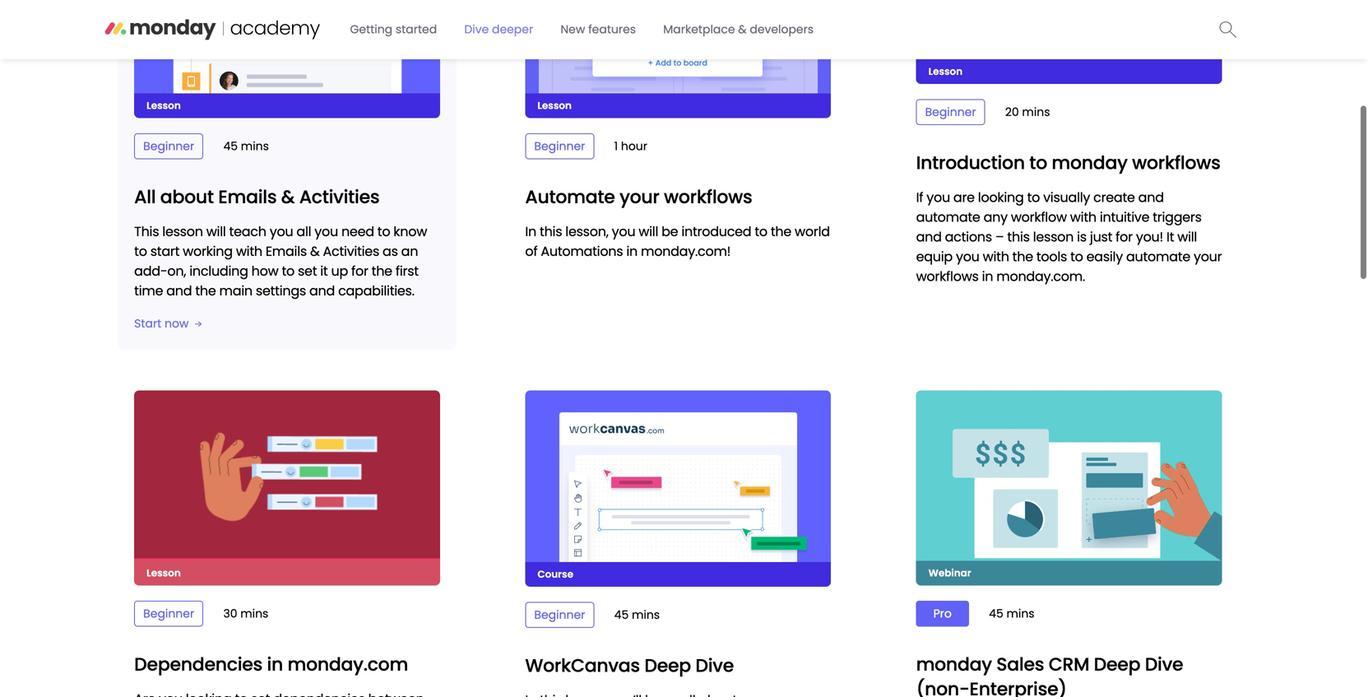 Task type: vqa. For each thing, say whether or not it's contained in the screenshot.
actions
yes



Task type: describe. For each thing, give the bounding box(es) containing it.
are
[[954, 188, 975, 207]]

this inside in this lesson, you will be introduced to the world of automations in monday.com!
[[540, 222, 562, 241]]

the up capabilities.
[[372, 262, 392, 280]]

tools
[[1037, 247, 1068, 266]]

you right all
[[315, 222, 338, 241]]

automations
[[541, 242, 623, 260]]

1
[[615, 138, 618, 154]]

45 for deep
[[615, 607, 629, 623]]

enterprise)
[[970, 676, 1067, 697]]

45 mins for deep
[[615, 607, 660, 623]]

pro
[[934, 606, 952, 622]]

20
[[1006, 104, 1020, 120]]

dependencies
[[134, 652, 263, 677]]

visually
[[1044, 188, 1091, 207]]

looking
[[978, 188, 1024, 207]]

workcanvas deep dive
[[525, 653, 734, 678]]

45 mins for about
[[223, 138, 269, 154]]

monday inside monday sales crm deep dive (non-enterprise)
[[917, 652, 992, 677]]

and up triggers
[[1139, 188, 1164, 207]]

started
[[396, 21, 437, 37]]

automate your workflows
[[525, 184, 753, 209]]

45 for sales
[[989, 606, 1004, 622]]

capabilities.
[[338, 281, 415, 300]]

with inside 'this lesson will teach you all you need to know to start working with emails & activities as an add-on, including how to set it up for the first time and the main settings and capabilities.'
[[236, 242, 262, 260]]

to down is
[[1071, 247, 1084, 266]]

academy logo image
[[104, 13, 336, 41]]

including
[[189, 262, 248, 280]]

monday sales crm deep dive (non-enterprise)
[[917, 652, 1184, 697]]

you!
[[1137, 228, 1164, 246]]

0 horizontal spatial &
[[281, 184, 295, 209]]

beginner for introduction
[[926, 104, 977, 120]]

in inside if you are looking to visually create and automate any workflow with intuitive triggers and actions – this lesson is just for you! it will equip you with the tools to easily automate your workflows in monday.com.
[[982, 267, 994, 286]]

triggers
[[1153, 208, 1202, 226]]

0 vertical spatial emails
[[218, 184, 277, 209]]

all about emails & activities
[[134, 184, 380, 209]]

mins for in
[[241, 606, 269, 622]]

will inside in this lesson, you will be introduced to the world of automations in monday.com!
[[639, 222, 659, 241]]

start
[[150, 242, 180, 260]]

about
[[160, 184, 214, 209]]

of
[[525, 242, 538, 260]]

crm
[[1049, 652, 1090, 677]]

–
[[996, 228, 1004, 246]]

emails inside 'this lesson will teach you all you need to know to start working with emails & activities as an add-on, including how to set it up for the first time and the main settings and capabilities.'
[[266, 242, 307, 260]]

search logo image
[[1220, 21, 1237, 37]]

you inside in this lesson, you will be introduced to the world of automations in monday.com!
[[612, 222, 636, 241]]

lesson inside 'this lesson will teach you all you need to know to start working with emails & activities as an add-on, including how to set it up for the first time and the main settings and capabilities.'
[[162, 222, 203, 241]]

features
[[589, 21, 636, 37]]

is
[[1077, 228, 1087, 246]]

create
[[1094, 188, 1136, 207]]

0 vertical spatial activities
[[299, 184, 380, 209]]

2 vertical spatial in
[[267, 652, 283, 677]]

0 horizontal spatial your
[[620, 184, 660, 209]]

deep inside monday sales crm deep dive (non-enterprise)
[[1094, 652, 1141, 677]]

for inside if you are looking to visually create and automate any workflow with intuitive triggers and actions – this lesson is just for you! it will equip you with the tools to easily automate your workflows in monday.com.
[[1116, 228, 1133, 246]]

will inside if you are looking to visually create and automate any workflow with intuitive triggers and actions – this lesson is just for you! it will equip you with the tools to easily automate your workflows in monday.com.
[[1178, 228, 1198, 246]]

(non-
[[917, 676, 970, 697]]

world
[[795, 222, 830, 241]]

marketplace & developers
[[664, 21, 814, 37]]

time
[[134, 281, 163, 300]]

on,
[[167, 262, 186, 280]]

know
[[394, 222, 427, 241]]

& inside 'this lesson will teach you all you need to know to start working with emails & activities as an add-on, including how to set it up for the first time and the main settings and capabilities.'
[[310, 242, 320, 260]]

and up equip
[[917, 228, 942, 246]]

monday.com
[[288, 652, 408, 677]]

dive deeper
[[465, 21, 533, 37]]

the down including
[[195, 281, 216, 300]]

mins for deep
[[632, 607, 660, 623]]

your inside if you are looking to visually create and automate any workflow with intuitive triggers and actions – this lesson is just for you! it will equip you with the tools to easily automate your workflows in monday.com.
[[1194, 247, 1223, 266]]

monday.com!
[[641, 242, 731, 260]]

1 horizontal spatial dive
[[696, 653, 734, 678]]

lesson,
[[566, 222, 609, 241]]

be
[[662, 222, 678, 241]]

developers
[[750, 21, 814, 37]]

the inside if you are looking to visually create and automate any workflow with intuitive triggers and actions – this lesson is just for you! it will equip you with the tools to easily automate your workflows in monday.com.
[[1013, 247, 1034, 266]]

getting started
[[350, 21, 437, 37]]

introduction
[[917, 150, 1025, 175]]

any
[[984, 208, 1008, 226]]

to up 'as'
[[378, 222, 390, 241]]

dependencies in monday.com
[[134, 652, 408, 677]]

0 horizontal spatial automate
[[917, 208, 981, 226]]

1 horizontal spatial monday
[[1052, 150, 1128, 175]]

beginner for workcanvas
[[534, 607, 585, 623]]

and down it
[[309, 281, 335, 300]]

add-
[[134, 262, 167, 280]]

you left all
[[270, 222, 293, 241]]

marketplace & developers link
[[654, 15, 824, 44]]

30 mins
[[223, 606, 269, 622]]

the inside in this lesson, you will be introduced to the world of automations in monday.com!
[[771, 222, 792, 241]]

lesson for introduction
[[929, 65, 963, 78]]

beginner for all
[[143, 138, 194, 154]]

marketplace
[[664, 21, 735, 37]]

20 mins
[[1006, 104, 1051, 120]]

45 mins for sales
[[989, 606, 1035, 622]]

intuitive
[[1100, 208, 1150, 226]]

this lesson will teach you all you need to know to start working with emails & activities as an add-on, including how to set it up for the first time and the main settings and capabilities.
[[134, 222, 427, 300]]

workflows inside if you are looking to visually create and automate any workflow with intuitive triggers and actions – this lesson is just for you! it will equip you with the tools to easily automate your workflows in monday.com.
[[917, 267, 979, 286]]

2 horizontal spatial with
[[1071, 208, 1097, 226]]

2 horizontal spatial workflows
[[1133, 150, 1221, 175]]

to up workflow
[[1028, 188, 1040, 207]]



Task type: locate. For each thing, give the bounding box(es) containing it.
1 hour
[[615, 138, 648, 154]]

to left set
[[282, 262, 295, 280]]

and
[[1139, 188, 1164, 207], [917, 228, 942, 246], [166, 281, 192, 300], [309, 281, 335, 300]]

in this lesson, you will be introduced to the world of automations in monday.com!
[[525, 222, 830, 260]]

will right the it
[[1178, 228, 1198, 246]]

& up set
[[310, 242, 320, 260]]

mins for about
[[241, 138, 269, 154]]

activities inside 'this lesson will teach you all you need to know to start working with emails & activities as an add-on, including how to set it up for the first time and the main settings and capabilities.'
[[323, 242, 379, 260]]

automate down 'you!'
[[1127, 247, 1191, 266]]

new features
[[561, 21, 636, 37]]

dive inside monday sales crm deep dive (non-enterprise)
[[1145, 652, 1184, 677]]

mins for to
[[1023, 104, 1051, 120]]

this right in at the left top of page
[[540, 222, 562, 241]]

0 vertical spatial monday
[[1052, 150, 1128, 175]]

to
[[1030, 150, 1048, 175], [1028, 188, 1040, 207], [378, 222, 390, 241], [755, 222, 768, 241], [134, 242, 147, 260], [1071, 247, 1084, 266], [282, 262, 295, 280]]

getting
[[350, 21, 393, 37]]

how
[[252, 262, 279, 280]]

1 horizontal spatial workflows
[[917, 267, 979, 286]]

emails up teach
[[218, 184, 277, 209]]

beginner for automate
[[534, 138, 585, 154]]

this
[[540, 222, 562, 241], [1008, 228, 1030, 246]]

in
[[627, 242, 638, 260], [982, 267, 994, 286], [267, 652, 283, 677]]

will inside 'this lesson will teach you all you need to know to start working with emails & activities as an add-on, including how to set it up for the first time and the main settings and capabilities.'
[[206, 222, 226, 241]]

automate down "are"
[[917, 208, 981, 226]]

0 horizontal spatial deep
[[645, 653, 691, 678]]

1 vertical spatial in
[[982, 267, 994, 286]]

webinar
[[929, 566, 972, 580]]

0 horizontal spatial for
[[351, 262, 368, 280]]

workflows up introduced
[[664, 184, 753, 209]]

45 mins up all about emails & activities
[[223, 138, 269, 154]]

the
[[771, 222, 792, 241], [1013, 247, 1034, 266], [372, 262, 392, 280], [195, 281, 216, 300]]

for inside 'this lesson will teach you all you need to know to start working with emails & activities as an add-on, including how to set it up for the first time and the main settings and capabilities.'
[[351, 262, 368, 280]]

easily
[[1087, 247, 1123, 266]]

0 vertical spatial automate
[[917, 208, 981, 226]]

45
[[223, 138, 238, 154], [989, 606, 1004, 622], [615, 607, 629, 623]]

1 horizontal spatial lesson
[[1034, 228, 1074, 246]]

course
[[538, 567, 574, 581]]

0 horizontal spatial workflows
[[664, 184, 753, 209]]

set
[[298, 262, 317, 280]]

icon image
[[195, 321, 202, 327]]

2 vertical spatial &
[[310, 242, 320, 260]]

monday down pro
[[917, 652, 992, 677]]

in
[[525, 222, 537, 241]]

with down teach
[[236, 242, 262, 260]]

start
[[134, 316, 162, 332]]

settings
[[256, 281, 306, 300]]

30
[[223, 606, 237, 622]]

to right introduced
[[755, 222, 768, 241]]

first
[[396, 262, 419, 280]]

1 horizontal spatial deep
[[1094, 652, 1141, 677]]

1 horizontal spatial this
[[1008, 228, 1030, 246]]

with up is
[[1071, 208, 1097, 226]]

beginner
[[926, 104, 977, 120], [143, 138, 194, 154], [534, 138, 585, 154], [143, 606, 194, 622], [534, 607, 585, 623]]

45 mins up 'sales'
[[989, 606, 1035, 622]]

this inside if you are looking to visually create and automate any workflow with intuitive triggers and actions – this lesson is just for you! it will equip you with the tools to easily automate your workflows in monday.com.
[[1008, 228, 1030, 246]]

automate
[[917, 208, 981, 226], [1127, 247, 1191, 266]]

45 up all about emails & activities
[[223, 138, 238, 154]]

up
[[331, 262, 348, 280]]

your down triggers
[[1194, 247, 1223, 266]]

1 vertical spatial your
[[1194, 247, 1223, 266]]

workflows down equip
[[917, 267, 979, 286]]

as
[[383, 242, 398, 260]]

start now
[[134, 316, 189, 332]]

0 horizontal spatial dive
[[465, 21, 489, 37]]

1 horizontal spatial in
[[627, 242, 638, 260]]

1 horizontal spatial your
[[1194, 247, 1223, 266]]

all
[[297, 222, 311, 241]]

1 vertical spatial automate
[[1127, 247, 1191, 266]]

1 horizontal spatial 45
[[615, 607, 629, 623]]

mins up workcanvas deep dive
[[632, 607, 660, 623]]

45 right pro
[[989, 606, 1004, 622]]

you down actions
[[956, 247, 980, 266]]

introduction to monday workflows
[[917, 150, 1221, 175]]

1 horizontal spatial will
[[639, 222, 659, 241]]

in inside in this lesson, you will be introduced to the world of automations in monday.com!
[[627, 242, 638, 260]]

0 vertical spatial workflows
[[1133, 150, 1221, 175]]

working
[[183, 242, 233, 260]]

2 horizontal spatial in
[[982, 267, 994, 286]]

and down on,
[[166, 281, 192, 300]]

45 up workcanvas deep dive
[[615, 607, 629, 623]]

45 for about
[[223, 138, 238, 154]]

dive
[[465, 21, 489, 37], [1145, 652, 1184, 677], [696, 653, 734, 678]]

teach
[[229, 222, 266, 241]]

mins
[[1023, 104, 1051, 120], [241, 138, 269, 154], [1007, 606, 1035, 622], [241, 606, 269, 622], [632, 607, 660, 623]]

this
[[134, 222, 159, 241]]

monday.com.
[[997, 267, 1086, 286]]

lesson for automate
[[538, 99, 572, 112]]

in down 30 mins
[[267, 652, 283, 677]]

you right the if
[[927, 188, 951, 207]]

you right lesson,
[[612, 222, 636, 241]]

activities
[[299, 184, 380, 209], [323, 242, 379, 260]]

lesson up tools
[[1034, 228, 1074, 246]]

deeper
[[492, 21, 533, 37]]

2 horizontal spatial 45 mins
[[989, 606, 1035, 622]]

in down actions
[[982, 267, 994, 286]]

it
[[1167, 228, 1175, 246]]

now
[[165, 316, 189, 332]]

your down hour
[[620, 184, 660, 209]]

1 vertical spatial workflows
[[664, 184, 753, 209]]

equip
[[917, 247, 953, 266]]

1 vertical spatial for
[[351, 262, 368, 280]]

0 horizontal spatial monday
[[917, 652, 992, 677]]

in right automations
[[627, 242, 638, 260]]

0 vertical spatial in
[[627, 242, 638, 260]]

if you are looking to visually create and automate any workflow with intuitive triggers and actions – this lesson is just for you! it will equip you with the tools to easily automate your workflows in monday.com.
[[917, 188, 1223, 286]]

workflow
[[1011, 208, 1067, 226]]

1 vertical spatial emails
[[266, 242, 307, 260]]

activities down need
[[323, 242, 379, 260]]

lesson for all
[[147, 99, 181, 112]]

sales
[[997, 652, 1045, 677]]

45 mins
[[223, 138, 269, 154], [989, 606, 1035, 622], [615, 607, 660, 623]]

workflows
[[1133, 150, 1221, 175], [664, 184, 753, 209], [917, 267, 979, 286]]

beginner up automate
[[534, 138, 585, 154]]

45 mins up workcanvas deep dive
[[615, 607, 660, 623]]

2 horizontal spatial 45
[[989, 606, 1004, 622]]

for
[[1116, 228, 1133, 246], [351, 262, 368, 280]]

deep
[[1094, 652, 1141, 677], [645, 653, 691, 678]]

mins up all about emails & activities
[[241, 138, 269, 154]]

lesson inside if you are looking to visually create and automate any workflow with intuitive triggers and actions – this lesson is just for you! it will equip you with the tools to easily automate your workflows in monday.com.
[[1034, 228, 1074, 246]]

just
[[1090, 228, 1113, 246]]

hour
[[621, 138, 648, 154]]

& up 'this lesson will teach you all you need to know to start working with emails & activities as an add-on, including how to set it up for the first time and the main settings and capabilities.'
[[281, 184, 295, 209]]

0 horizontal spatial this
[[540, 222, 562, 241]]

mins right 30
[[241, 606, 269, 622]]

0 vertical spatial &
[[739, 21, 747, 37]]

0 horizontal spatial will
[[206, 222, 226, 241]]

introduced
[[682, 222, 752, 241]]

actions
[[945, 228, 993, 246]]

1 vertical spatial &
[[281, 184, 295, 209]]

mins right 20
[[1023, 104, 1051, 120]]

new
[[561, 21, 585, 37]]

monday up visually
[[1052, 150, 1128, 175]]

start now link
[[134, 316, 202, 332]]

0 horizontal spatial in
[[267, 652, 283, 677]]

beginner up "dependencies"
[[143, 606, 194, 622]]

2 vertical spatial workflows
[[917, 267, 979, 286]]

automate
[[525, 184, 615, 209]]

to inside in this lesson, you will be introduced to the world of automations in monday.com!
[[755, 222, 768, 241]]

2 horizontal spatial &
[[739, 21, 747, 37]]

emails down all
[[266, 242, 307, 260]]

1 horizontal spatial with
[[983, 247, 1010, 266]]

1 horizontal spatial 45 mins
[[615, 607, 660, 623]]

0 vertical spatial your
[[620, 184, 660, 209]]

monday
[[1052, 150, 1128, 175], [917, 652, 992, 677]]

0 horizontal spatial 45
[[223, 138, 238, 154]]

with down – at right
[[983, 247, 1010, 266]]

1 horizontal spatial &
[[310, 242, 320, 260]]

0 horizontal spatial 45 mins
[[223, 138, 269, 154]]

need
[[342, 222, 374, 241]]

it
[[320, 262, 328, 280]]

1 vertical spatial monday
[[917, 652, 992, 677]]

getting started link
[[340, 15, 447, 44]]

2 horizontal spatial dive
[[1145, 652, 1184, 677]]

lesson
[[162, 222, 203, 241], [1034, 228, 1074, 246]]

beginner down course
[[534, 607, 585, 623]]

all
[[134, 184, 156, 209]]

for right up
[[351, 262, 368, 280]]

1 horizontal spatial for
[[1116, 228, 1133, 246]]

if
[[917, 188, 924, 207]]

activities up need
[[299, 184, 380, 209]]

workcanvas
[[525, 653, 640, 678]]

mins for sales
[[1007, 606, 1035, 622]]

an
[[401, 242, 418, 260]]

1 horizontal spatial automate
[[1127, 247, 1191, 266]]

mins up 'sales'
[[1007, 606, 1035, 622]]

the up monday.com.
[[1013, 247, 1034, 266]]

new features link
[[551, 15, 646, 44]]

will up working
[[206, 222, 226, 241]]

this right – at right
[[1008, 228, 1030, 246]]

for down intuitive
[[1116, 228, 1133, 246]]

beginner up about
[[143, 138, 194, 154]]

will
[[206, 222, 226, 241], [639, 222, 659, 241], [1178, 228, 1198, 246]]

to down this
[[134, 242, 147, 260]]

main
[[219, 281, 253, 300]]

with
[[1071, 208, 1097, 226], [236, 242, 262, 260], [983, 247, 1010, 266]]

2 horizontal spatial will
[[1178, 228, 1198, 246]]

dive deeper link
[[455, 15, 543, 44]]

1 vertical spatial activities
[[323, 242, 379, 260]]

the left 'world'
[[771, 222, 792, 241]]

& left developers
[[739, 21, 747, 37]]

0 horizontal spatial lesson
[[162, 222, 203, 241]]

to up visually
[[1030, 150, 1048, 175]]

workflows up triggers
[[1133, 150, 1221, 175]]

lesson up start
[[162, 222, 203, 241]]

0 vertical spatial for
[[1116, 228, 1133, 246]]

beginner for dependencies
[[143, 606, 194, 622]]

beginner up introduction
[[926, 104, 977, 120]]

will left be
[[639, 222, 659, 241]]

0 horizontal spatial with
[[236, 242, 262, 260]]



